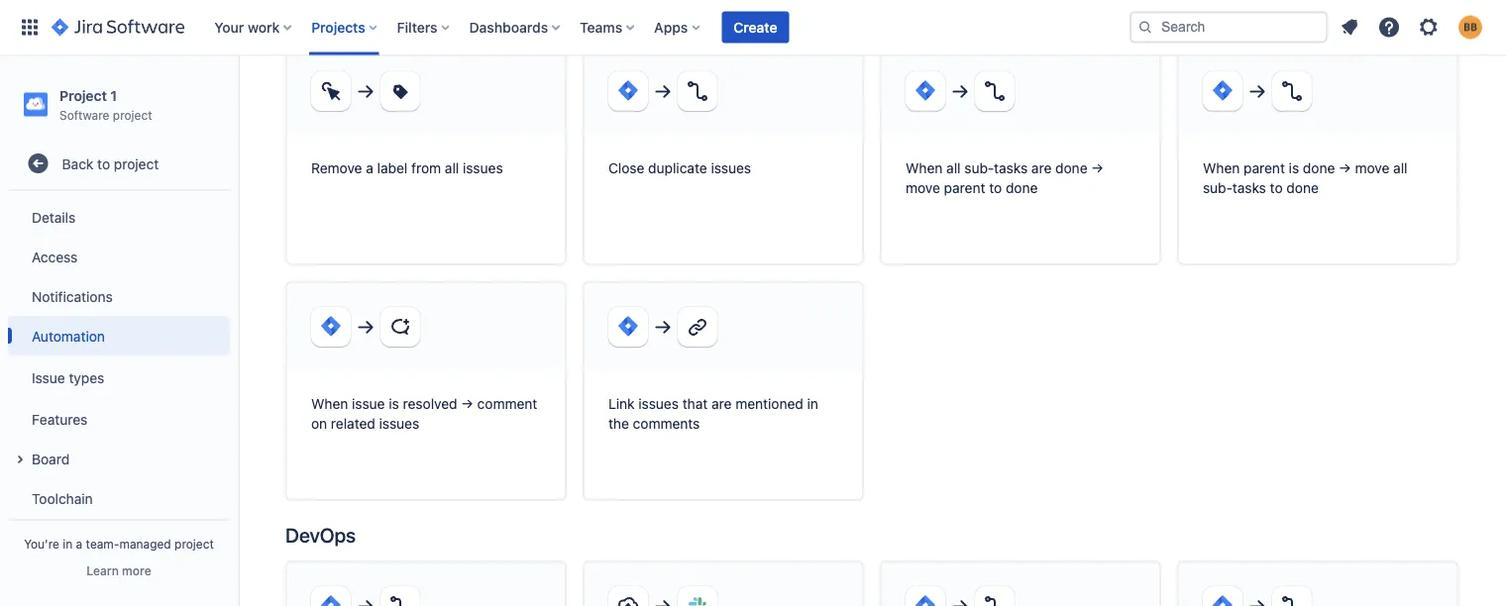 Task type: describe. For each thing, give the bounding box(es) containing it.
create button
[[722, 11, 790, 43]]

parent inside the 'when parent is done → move all sub-tasks to done'
[[1244, 160, 1286, 177]]

features
[[32, 411, 87, 428]]

to inside back to project 'link'
[[97, 155, 110, 172]]

issues inside when issue is resolved → comment on related issues
[[379, 416, 420, 432]]

0 vertical spatial a
[[366, 160, 374, 177]]

close duplicate issues link
[[583, 46, 864, 266]]

issue types link
[[8, 356, 230, 400]]

link issues that are mentioned in the comments
[[609, 396, 819, 432]]

notifications link
[[8, 277, 230, 316]]

notifications image
[[1338, 15, 1362, 39]]

are inside when all sub-tasks are done → move parent to done
[[1032, 160, 1052, 177]]

when parent is done → move all sub-tasks to done link
[[1178, 46, 1459, 266]]

duplicate
[[649, 160, 708, 177]]

remove a label from all issues
[[311, 160, 503, 177]]

help image
[[1378, 15, 1402, 39]]

1 vertical spatial in
[[63, 537, 73, 551]]

sub- inside when all sub-tasks are done → move parent to done
[[965, 160, 994, 177]]

project inside project 1 software project
[[113, 108, 152, 122]]

all inside the 'when parent is done → move all sub-tasks to done'
[[1394, 160, 1408, 177]]

back to project
[[62, 155, 159, 172]]

board button
[[8, 439, 230, 479]]

settings image
[[1418, 15, 1441, 39]]

on
[[311, 416, 327, 432]]

in inside "link issues that are mentioned in the comments"
[[808, 396, 819, 413]]

when for move
[[906, 160, 943, 177]]

when parent is done → move all sub-tasks to done
[[1204, 160, 1408, 196]]

apps button
[[649, 11, 708, 43]]

more
[[122, 564, 151, 578]]

project
[[59, 87, 107, 104]]

close duplicate issues
[[609, 160, 752, 177]]

move inside the 'when parent is done → move all sub-tasks to done'
[[1356, 160, 1390, 177]]

filters
[[397, 19, 438, 35]]

→ for when parent is done → move all sub-tasks to done
[[1339, 160, 1352, 177]]

the
[[609, 416, 629, 432]]

link issues that are mentioned in the comments link
[[583, 282, 864, 502]]

from
[[412, 160, 441, 177]]

your work
[[214, 19, 280, 35]]

sub- inside the 'when parent is done → move all sub-tasks to done'
[[1204, 180, 1233, 196]]

remove a label from all issues link
[[286, 46, 567, 266]]

is for parent
[[1289, 160, 1300, 177]]

when all sub-tasks are done → move parent to done link
[[880, 46, 1162, 266]]

mentioned
[[736, 396, 804, 413]]

notifications
[[32, 288, 113, 305]]

apps
[[654, 19, 688, 35]]

that
[[683, 396, 708, 413]]

dashboards button
[[464, 11, 568, 43]]

label
[[377, 160, 408, 177]]

access
[[32, 249, 78, 265]]

you're
[[24, 537, 59, 551]]

when issue is resolved → comment on related issues link
[[286, 282, 567, 502]]

tasks inside when all sub-tasks are done → move parent to done
[[994, 160, 1028, 177]]

search image
[[1138, 19, 1154, 35]]

1
[[110, 87, 117, 104]]

filters button
[[391, 11, 458, 43]]

link
[[609, 396, 635, 413]]

comments
[[633, 416, 700, 432]]

project inside back to project 'link'
[[114, 155, 159, 172]]

appswitcher icon image
[[18, 15, 42, 39]]

software
[[59, 108, 109, 122]]

when for sub-
[[1204, 160, 1241, 177]]

your
[[214, 19, 244, 35]]

teams button
[[574, 11, 643, 43]]

related
[[331, 416, 376, 432]]

group containing details
[[8, 192, 230, 564]]

when all sub-tasks are done → move parent to done
[[906, 160, 1104, 196]]

is for issue
[[389, 396, 399, 413]]

toolchain link
[[8, 479, 230, 519]]

sidebar navigation image
[[216, 79, 260, 119]]

to for when all sub-tasks are done → move parent to done
[[990, 180, 1002, 196]]

team-
[[86, 537, 119, 551]]

issues right duplicate in the left top of the page
[[711, 160, 752, 177]]

primary element
[[12, 0, 1130, 55]]

back to project link
[[8, 144, 230, 184]]

1 all from the left
[[445, 160, 459, 177]]

expand image
[[8, 448, 32, 472]]



Task type: locate. For each thing, give the bounding box(es) containing it.
all inside when all sub-tasks are done → move parent to done
[[947, 160, 961, 177]]

details link
[[8, 197, 230, 237]]

→ for when issue is resolved → comment on related issues
[[461, 396, 474, 413]]

1 horizontal spatial to
[[990, 180, 1002, 196]]

when inside when all sub-tasks are done → move parent to done
[[906, 160, 943, 177]]

projects
[[312, 19, 365, 35]]

project right "managed"
[[175, 537, 214, 551]]

is
[[1289, 160, 1300, 177], [389, 396, 399, 413]]

2 vertical spatial project
[[175, 537, 214, 551]]

learn more
[[87, 564, 151, 578]]

issues up comments
[[639, 396, 679, 413]]

0 horizontal spatial in
[[63, 537, 73, 551]]

0 horizontal spatial is
[[389, 396, 399, 413]]

group
[[8, 192, 230, 564]]

1 horizontal spatial →
[[1092, 160, 1104, 177]]

1 horizontal spatial is
[[1289, 160, 1300, 177]]

comment
[[478, 396, 538, 413]]

details
[[32, 209, 76, 225]]

0 vertical spatial are
[[1032, 160, 1052, 177]]

1 vertical spatial sub-
[[1204, 180, 1233, 196]]

when inside when issue is resolved → comment on related issues
[[311, 396, 348, 413]]

2 horizontal spatial when
[[1204, 160, 1241, 177]]

a left label
[[366, 160, 374, 177]]

→ inside when all sub-tasks are done → move parent to done
[[1092, 160, 1104, 177]]

you're in a team-managed project
[[24, 537, 214, 551]]

tasks
[[994, 160, 1028, 177], [1233, 180, 1267, 196]]

0 vertical spatial tasks
[[994, 160, 1028, 177]]

when for related
[[311, 396, 348, 413]]

are
[[1032, 160, 1052, 177], [712, 396, 732, 413]]

0 horizontal spatial tasks
[[994, 160, 1028, 177]]

1 vertical spatial move
[[906, 180, 941, 196]]

project 1 software project
[[59, 87, 152, 122]]

0 vertical spatial in
[[808, 396, 819, 413]]

when issue is resolved → comment on related issues
[[311, 396, 538, 432]]

in right you're
[[63, 537, 73, 551]]

0 vertical spatial is
[[1289, 160, 1300, 177]]

in right the mentioned
[[808, 396, 819, 413]]

to inside when all sub-tasks are done → move parent to done
[[990, 180, 1002, 196]]

0 horizontal spatial all
[[445, 160, 459, 177]]

2 horizontal spatial all
[[1394, 160, 1408, 177]]

1 vertical spatial are
[[712, 396, 732, 413]]

0 horizontal spatial move
[[906, 180, 941, 196]]

parent
[[1244, 160, 1286, 177], [944, 180, 986, 196]]

0 horizontal spatial to
[[97, 155, 110, 172]]

managed
[[119, 537, 171, 551]]

are inside "link issues that are mentioned in the comments"
[[712, 396, 732, 413]]

automation link
[[8, 316, 230, 356]]

to for when parent is done → move all sub-tasks to done
[[1271, 180, 1283, 196]]

board
[[32, 451, 70, 467]]

dashboards
[[469, 19, 548, 35]]

work
[[248, 19, 280, 35]]

1 vertical spatial project
[[114, 155, 159, 172]]

project up details link
[[114, 155, 159, 172]]

devops
[[286, 524, 356, 547]]

1 vertical spatial parent
[[944, 180, 986, 196]]

learn
[[87, 564, 119, 578]]

toolchain
[[32, 491, 93, 507]]

issues down issue
[[379, 416, 420, 432]]

1 horizontal spatial in
[[808, 396, 819, 413]]

create
[[734, 19, 778, 35]]

remove
[[311, 160, 362, 177]]

when inside the 'when parent is done → move all sub-tasks to done'
[[1204, 160, 1241, 177]]

issues right from
[[463, 160, 503, 177]]

1 horizontal spatial are
[[1032, 160, 1052, 177]]

resolved
[[403, 396, 458, 413]]

→ inside the 'when parent is done → move all sub-tasks to done'
[[1339, 160, 1352, 177]]

access link
[[8, 237, 230, 277]]

is inside the 'when parent is done → move all sub-tasks to done'
[[1289, 160, 1300, 177]]

features link
[[8, 400, 230, 439]]

0 vertical spatial parent
[[1244, 160, 1286, 177]]

1 horizontal spatial sub-
[[1204, 180, 1233, 196]]

done
[[1056, 160, 1088, 177], [1304, 160, 1336, 177], [1006, 180, 1038, 196], [1287, 180, 1319, 196]]

0 horizontal spatial when
[[311, 396, 348, 413]]

0 horizontal spatial →
[[461, 396, 474, 413]]

tasks inside the 'when parent is done → move all sub-tasks to done'
[[1233, 180, 1267, 196]]

learn more button
[[87, 563, 151, 579]]

1 horizontal spatial when
[[906, 160, 943, 177]]

is inside when issue is resolved → comment on related issues
[[389, 396, 399, 413]]

projects button
[[306, 11, 385, 43]]

back
[[62, 155, 94, 172]]

a left team-
[[76, 537, 83, 551]]

0 horizontal spatial are
[[712, 396, 732, 413]]

issues inside "link issues that are mentioned in the comments"
[[639, 396, 679, 413]]

0 vertical spatial move
[[1356, 160, 1390, 177]]

move
[[1356, 160, 1390, 177], [906, 180, 941, 196]]

your profile and settings image
[[1459, 15, 1483, 39]]

types
[[69, 370, 104, 386]]

banner
[[0, 0, 1507, 56]]

3 all from the left
[[1394, 160, 1408, 177]]

0 horizontal spatial sub-
[[965, 160, 994, 177]]

0 horizontal spatial a
[[76, 537, 83, 551]]

issue types
[[32, 370, 104, 386]]

2 horizontal spatial to
[[1271, 180, 1283, 196]]

2 horizontal spatial →
[[1339, 160, 1352, 177]]

all
[[445, 160, 459, 177], [947, 160, 961, 177], [1394, 160, 1408, 177]]

1 vertical spatial tasks
[[1233, 180, 1267, 196]]

a
[[366, 160, 374, 177], [76, 537, 83, 551]]

move inside when all sub-tasks are done → move parent to done
[[906, 180, 941, 196]]

project
[[113, 108, 152, 122], [114, 155, 159, 172], [175, 537, 214, 551]]

issue
[[352, 396, 385, 413]]

1 horizontal spatial parent
[[1244, 160, 1286, 177]]

1 horizontal spatial move
[[1356, 160, 1390, 177]]

jira software image
[[52, 15, 185, 39], [52, 15, 185, 39]]

automation
[[32, 328, 105, 344]]

to inside the 'when parent is done → move all sub-tasks to done'
[[1271, 180, 1283, 196]]

close
[[609, 160, 645, 177]]

parent inside when all sub-tasks are done → move parent to done
[[944, 180, 986, 196]]

0 vertical spatial sub-
[[965, 160, 994, 177]]

→
[[1092, 160, 1104, 177], [1339, 160, 1352, 177], [461, 396, 474, 413]]

your work button
[[208, 11, 300, 43]]

sub-
[[965, 160, 994, 177], [1204, 180, 1233, 196]]

→ inside when issue is resolved → comment on related issues
[[461, 396, 474, 413]]

1 horizontal spatial a
[[366, 160, 374, 177]]

in
[[808, 396, 819, 413], [63, 537, 73, 551]]

to
[[97, 155, 110, 172], [990, 180, 1002, 196], [1271, 180, 1283, 196]]

banner containing your work
[[0, 0, 1507, 56]]

Search field
[[1130, 11, 1328, 43]]

when
[[906, 160, 943, 177], [1204, 160, 1241, 177], [311, 396, 348, 413]]

0 vertical spatial project
[[113, 108, 152, 122]]

1 horizontal spatial all
[[947, 160, 961, 177]]

1 vertical spatial is
[[389, 396, 399, 413]]

1 vertical spatial a
[[76, 537, 83, 551]]

1 horizontal spatial tasks
[[1233, 180, 1267, 196]]

2 all from the left
[[947, 160, 961, 177]]

teams
[[580, 19, 623, 35]]

project down the 1
[[113, 108, 152, 122]]

issue
[[32, 370, 65, 386]]

issues
[[463, 160, 503, 177], [711, 160, 752, 177], [639, 396, 679, 413], [379, 416, 420, 432]]

0 horizontal spatial parent
[[944, 180, 986, 196]]



Task type: vqa. For each thing, say whether or not it's contained in the screenshot.
"Pdf" to the right
no



